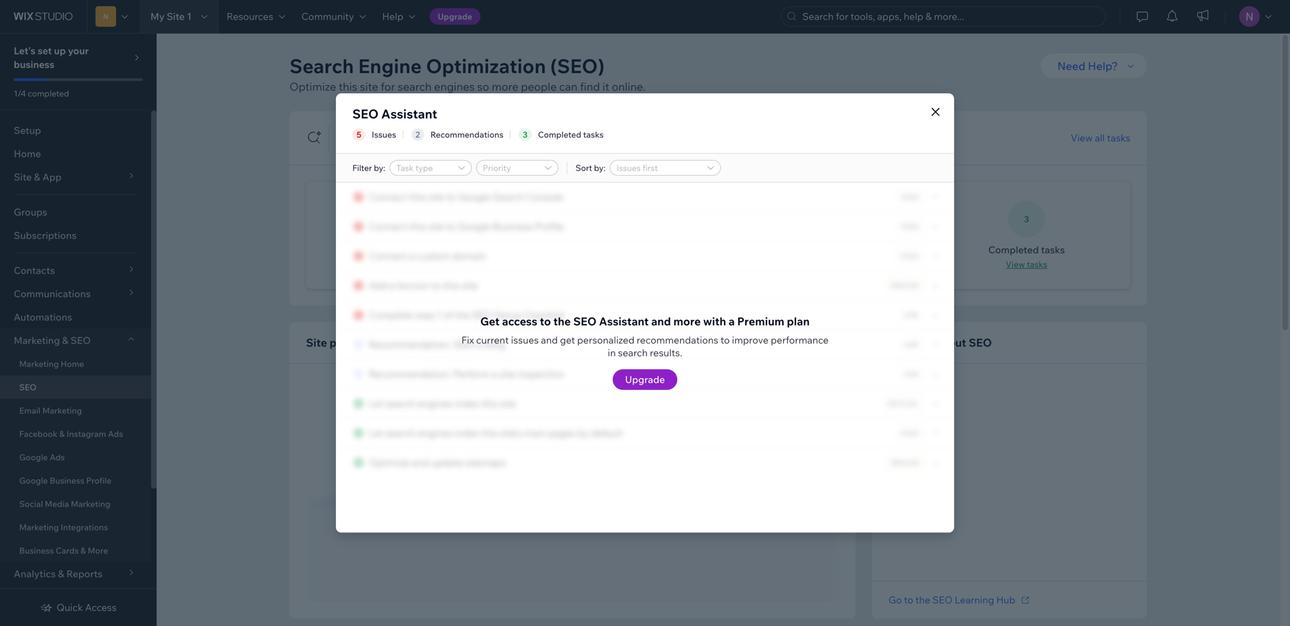 Task type: describe. For each thing, give the bounding box(es) containing it.
1 for site
[[187, 10, 192, 22]]

n
[[103, 12, 108, 21]]

view inside issues view tasks
[[597, 259, 616, 270]]

0 horizontal spatial site's
[[500, 427, 522, 439]]

connect for connect a custom domain
[[369, 250, 407, 262]]

get
[[480, 315, 500, 328]]

issues view tasks
[[597, 244, 639, 270]]

google inside google ads link
[[19, 452, 48, 463]]

& for seo
[[62, 335, 68, 347]]

site performance on google
[[306, 336, 455, 350]]

main
[[524, 427, 546, 439]]

engines for site's
[[417, 427, 453, 439]]

to inside seo assistant fix current issues and follow recommendations to improve this site's performance in search results. learn more
[[549, 140, 558, 152]]

issues for issues view tasks
[[604, 244, 632, 256]]

connect a custom domain
[[369, 250, 486, 262]]

and inside seo assistant fix current issues and follow recommendations to improve this site's performance in search results. learn more
[[417, 140, 434, 152]]

seo inside get access to the seo assistant and more with a premium plan fix current issues and get personalized recommendations to improve performance in search results.
[[573, 315, 597, 328]]

0 vertical spatial site
[[167, 10, 185, 22]]

blog
[[485, 339, 505, 351]]

optimization
[[426, 54, 546, 78]]

Search for tools, apps, help & more... field
[[798, 7, 1101, 26]]

current inside get access to the seo assistant and more with a premium plan fix current issues and get personalized recommendations to improve performance in search results.
[[476, 334, 509, 346]]

marketing & seo
[[14, 335, 91, 347]]

of
[[444, 309, 453, 321]]

facebook & instagram ads link
[[0, 423, 151, 446]]

subscriptions link
[[0, 224, 151, 247]]

let search engines index this site's main pages by default
[[369, 427, 623, 439]]

step
[[415, 309, 435, 321]]

more inside search engine optimization (seo) optimize this site for search engines so more people can find it online.
[[492, 80, 519, 93]]

google up connect this site to google business profile on the top of the page
[[458, 191, 491, 203]]

more inside seo assistant fix current issues and follow recommendations to improve this site's performance in search results. learn more
[[807, 140, 830, 152]]

recommendations view tasks
[[780, 244, 865, 270]]

1 vertical spatial ads
[[50, 452, 65, 463]]

let's
[[14, 45, 35, 57]]

let's set up your business
[[14, 45, 89, 70]]

all for about
[[921, 336, 933, 350]]

to right access
[[540, 315, 551, 328]]

seo up blog
[[472, 309, 492, 321]]

completed for completed tasks view tasks
[[988, 244, 1039, 256]]

business inside business cards & more 'link'
[[19, 546, 54, 556]]

fix inside get access to the seo assistant and more with a premium plan fix current issues and get personalized recommendations to improve performance in search results.
[[462, 334, 474, 346]]

google ads link
[[0, 446, 151, 469]]

this inside seo assistant fix current issues and follow recommendations to improve this site's performance in search results. learn more
[[599, 140, 616, 152]]

resources
[[227, 10, 273, 22]]

more
[[88, 546, 108, 556]]

integrations
[[61, 523, 108, 533]]

low for inspection
[[904, 371, 919, 378]]

cards
[[56, 546, 79, 556]]

recommendation: for recommendation: perform a site inspection
[[369, 368, 451, 380]]

business
[[14, 58, 54, 70]]

site performance on google heading
[[306, 335, 455, 351]]

sidebar element
[[0, 33, 157, 627]]

a inside get access to the seo assistant and more with a premium plan fix current issues and get personalized recommendations to improve performance in search results.
[[729, 315, 735, 328]]

by: for sort by:
[[594, 163, 606, 173]]

1 horizontal spatial checklist
[[524, 309, 565, 321]]

email marketing link
[[0, 399, 151, 423]]

issues inside seo assistant fix current issues and follow recommendations to improve this site's performance in search results. learn more
[[387, 140, 415, 152]]

site down domain
[[462, 280, 478, 292]]

seo up email
[[19, 382, 37, 393]]

1/4 completed
[[14, 88, 69, 99]]

your
[[68, 45, 89, 57]]

engines inside search engine optimization (seo) optimize this site for search engines so more people can find it online.
[[434, 80, 475, 93]]

so
[[477, 80, 489, 93]]

optimize and update sitemaps
[[369, 457, 506, 469]]

0 horizontal spatial 2
[[416, 130, 420, 140]]

assistant for seo assistant fix current issues and follow recommendations to improve this site's performance in search results. learn more
[[363, 125, 413, 139]]

1 horizontal spatial search
[[493, 191, 524, 203]]

filter
[[352, 163, 372, 173]]

media
[[45, 499, 69, 509]]

seo left learning
[[933, 594, 953, 606]]

business cards & more link
[[0, 539, 151, 563]]

quick access button
[[40, 602, 117, 614]]

find
[[580, 80, 600, 93]]

learn more link
[[779, 140, 830, 153]]

n button
[[87, 0, 140, 33]]

online.
[[612, 80, 646, 93]]

1 horizontal spatial profile
[[535, 221, 564, 233]]

upgrade for topmost 'upgrade' button
[[438, 11, 472, 22]]

quick
[[57, 602, 83, 614]]

results. inside seo assistant fix current issues and follow recommendations to improve this site's performance in search results. learn more
[[744, 140, 777, 152]]

learn all about seo
[[889, 336, 992, 350]]

perform
[[453, 368, 490, 380]]

a left blog
[[478, 339, 483, 351]]

setup link
[[0, 119, 151, 142]]

let search engines index this site
[[369, 398, 516, 410]]

site inside heading
[[306, 336, 327, 350]]

seo up add
[[359, 240, 379, 252]]

view all tasks button
[[1071, 132, 1131, 144]]

connect for connect this site to google search console
[[369, 191, 407, 203]]

1/4
[[14, 88, 26, 99]]

start setup button
[[375, 258, 437, 275]]

0 horizontal spatial home
[[14, 148, 41, 160]]

1 vertical spatial optimize
[[369, 457, 410, 469]]

& inside 'link'
[[80, 546, 86, 556]]

sitemaps
[[465, 457, 506, 469]]

domain
[[452, 250, 486, 262]]

site up the 'custom'
[[428, 221, 444, 233]]

access
[[502, 315, 537, 328]]

and left update
[[412, 457, 429, 469]]

0 vertical spatial checklist
[[411, 240, 453, 252]]

1 horizontal spatial 2
[[820, 214, 825, 224]]

business inside google business profile link
[[50, 476, 84, 486]]

about
[[935, 336, 966, 350]]

hub
[[997, 594, 1015, 606]]

0 vertical spatial 5
[[357, 130, 361, 140]]

recommendation: start a blog
[[369, 339, 505, 351]]

1 horizontal spatial 3
[[1024, 214, 1029, 224]]

1 vertical spatial 5
[[616, 214, 620, 224]]

add
[[369, 280, 388, 292]]

go to the seo learning hub link
[[889, 594, 1032, 607]]

set
[[38, 45, 52, 57]]

search engine optimization (seo) optimize this site for search engines so more people can find it online.
[[290, 54, 646, 93]]

can
[[559, 80, 578, 93]]

critical
[[888, 401, 919, 407]]

completed
[[28, 88, 69, 99]]

high for profile
[[902, 223, 919, 230]]

sort
[[576, 163, 592, 173]]

follow
[[436, 140, 463, 152]]

marketing for home
[[19, 359, 59, 369]]

the inside get access to the seo assistant and more with a premium plan fix current issues and get personalized recommendations to improve performance in search results.
[[554, 315, 571, 328]]

this down 0%
[[409, 221, 426, 233]]

learn inside seo assistant fix current issues and follow recommendations to improve this site's performance in search results. learn more
[[779, 140, 804, 152]]

site down blog
[[499, 368, 515, 380]]

a right 'perform'
[[492, 368, 497, 380]]

completed tasks view tasks
[[988, 244, 1065, 270]]

learn inside heading
[[889, 336, 918, 350]]

by
[[578, 427, 589, 439]]

learning
[[955, 594, 994, 606]]

this up let search engines index this site's main pages by default
[[481, 398, 498, 410]]

recommendation: for recommendation: start a blog
[[369, 339, 451, 351]]

for
[[381, 80, 395, 93]]

0 vertical spatial upgrade button
[[430, 8, 481, 25]]

marketing home link
[[0, 352, 151, 376]]

this inside search engine optimization (seo) optimize this site for search engines so more people can find it online.
[[339, 80, 357, 93]]

more inside get access to the seo assistant and more with a premium plan fix current issues and get personalized recommendations to improve performance in search results.
[[674, 315, 701, 328]]

0 horizontal spatial 3
[[523, 130, 528, 140]]

setup up blog
[[494, 309, 521, 321]]

premium
[[737, 315, 785, 328]]

groups link
[[0, 201, 151, 224]]

recommendation: perform a site inspection
[[369, 368, 564, 380]]

access
[[85, 602, 117, 614]]

google up domain
[[458, 221, 491, 233]]

engine
[[358, 54, 422, 78]]

1 vertical spatial upgrade button
[[613, 370, 677, 390]]

marketing for integrations
[[19, 523, 59, 533]]

completed tasks
[[538, 130, 604, 140]]

social media marketing link
[[0, 493, 151, 516]]

3 view tasks button from the left
[[1006, 258, 1048, 271]]

google ads
[[19, 452, 65, 463]]

index for site
[[455, 398, 479, 410]]

0%
[[400, 210, 412, 220]]

performance inside seo assistant fix current issues and follow recommendations to improve this site's performance in search results. learn more
[[642, 140, 700, 152]]

profile inside sidebar element
[[86, 476, 112, 486]]

connect this site to google search console
[[369, 191, 563, 203]]

to right go
[[904, 594, 913, 606]]

on
[[400, 336, 413, 350]]

sort by:
[[576, 163, 606, 173]]

site's inside seo assistant fix current issues and follow recommendations to improve this site's performance in search results. learn more
[[618, 140, 640, 152]]

go to the seo learning hub
[[889, 594, 1015, 606]]

index for site's
[[455, 427, 479, 439]]

a right add
[[390, 280, 395, 292]]

a left the 'custom'
[[409, 250, 415, 262]]

with
[[703, 315, 726, 328]]

0 horizontal spatial the
[[455, 309, 470, 321]]



Task type: vqa. For each thing, say whether or not it's contained in the screenshot.
the modify
no



Task type: locate. For each thing, give the bounding box(es) containing it.
0 horizontal spatial ads
[[50, 452, 65, 463]]

in inside get access to the seo assistant and more with a premium plan fix current issues and get personalized recommendations to improve performance in search results.
[[608, 347, 616, 359]]

0 horizontal spatial issues
[[387, 140, 415, 152]]

start up recommendation: perform a site inspection
[[453, 339, 476, 351]]

search left console in the left top of the page
[[493, 191, 524, 203]]

quick access
[[57, 602, 117, 614]]

2 down the seo assistant
[[416, 130, 420, 140]]

2 vertical spatial more
[[674, 315, 701, 328]]

start setup
[[383, 261, 429, 272]]

the right go
[[916, 594, 930, 606]]

google business profile link
[[0, 469, 151, 493]]

1 horizontal spatial upgrade
[[625, 374, 665, 386]]

2 let from the top
[[369, 427, 383, 439]]

ads
[[108, 429, 123, 439], [50, 452, 65, 463]]

& right "facebook"
[[59, 429, 65, 439]]

assistant inside get access to the seo assistant and more with a premium plan fix current issues and get personalized recommendations to improve performance in search results.
[[599, 315, 649, 328]]

search down community
[[290, 54, 354, 78]]

improve down the premium
[[732, 334, 769, 346]]

2 horizontal spatial the
[[916, 594, 930, 606]]

1 vertical spatial learn
[[889, 336, 918, 350]]

seo down engine
[[352, 106, 379, 122]]

site inside search engine optimization (seo) optimize this site for search engines so more people can find it online.
[[360, 80, 378, 93]]

1 vertical spatial connect
[[369, 221, 407, 233]]

0 horizontal spatial upgrade button
[[430, 8, 481, 25]]

seo setup checklist
[[359, 240, 453, 252]]

the
[[455, 309, 470, 321], [554, 315, 571, 328], [916, 594, 930, 606]]

site
[[360, 80, 378, 93], [428, 191, 444, 203], [428, 221, 444, 233], [462, 280, 478, 292], [499, 368, 515, 380], [500, 398, 516, 410]]

fix inside seo assistant fix current issues and follow recommendations to improve this site's performance in search results. learn more
[[338, 140, 350, 152]]

connect for connect this site to google business profile
[[369, 221, 407, 233]]

inspection
[[517, 368, 564, 380]]

marketing inside marketing integrations link
[[19, 523, 59, 533]]

automations
[[14, 311, 72, 323]]

site's left main
[[500, 427, 522, 439]]

home down marketing & seo dropdown button in the bottom left of the page
[[61, 359, 84, 369]]

improve inside seo assistant fix current issues and follow recommendations to improve this site's performance in search results. learn more
[[561, 140, 597, 152]]

seo right about
[[969, 336, 992, 350]]

0 vertical spatial more
[[492, 80, 519, 93]]

tasks
[[583, 130, 604, 140], [1107, 132, 1131, 144], [1041, 244, 1065, 256], [618, 259, 639, 270], [823, 259, 843, 270], [1027, 259, 1048, 270]]

1 horizontal spatial optimize
[[369, 457, 410, 469]]

all for tasks
[[1095, 132, 1105, 144]]

results. inside get access to the seo assistant and more with a premium plan fix current issues and get personalized recommendations to improve performance in search results.
[[650, 347, 682, 359]]

4 high from the top
[[902, 430, 919, 437]]

marketing up 'integrations'
[[71, 499, 110, 509]]

0 horizontal spatial profile
[[86, 476, 112, 486]]

facebook & instagram ads
[[19, 429, 123, 439]]

connect up 0%
[[369, 191, 407, 203]]

seo assistant
[[352, 106, 437, 122]]

0 horizontal spatial site
[[167, 10, 185, 22]]

0 horizontal spatial 1
[[187, 10, 192, 22]]

search inside search engine optimization (seo) optimize this site for search engines so more people can find it online.
[[398, 80, 432, 93]]

0 vertical spatial home
[[14, 148, 41, 160]]

1 horizontal spatial start
[[453, 339, 476, 351]]

& inside dropdown button
[[62, 335, 68, 347]]

google up the social on the left bottom of the page
[[19, 476, 48, 486]]

1 index from the top
[[455, 398, 479, 410]]

automations link
[[0, 306, 151, 329]]

1 let from the top
[[369, 398, 383, 410]]

to down with
[[721, 334, 730, 346]]

start inside button
[[383, 261, 403, 272]]

1 vertical spatial recommendations
[[637, 334, 719, 346]]

setup up the start setup
[[381, 240, 409, 252]]

to down connect this site to google search console
[[446, 221, 456, 233]]

low up critical
[[904, 371, 919, 378]]

marketing for &
[[14, 335, 60, 347]]

upgrade right help button
[[438, 11, 472, 22]]

to
[[549, 140, 558, 152], [446, 191, 456, 203], [446, 221, 456, 233], [432, 280, 441, 292], [540, 315, 551, 328], [721, 334, 730, 346], [904, 594, 913, 606]]

performance inside get access to the seo assistant and more with a premium plan fix current issues and get personalized recommendations to improve performance in search results.
[[771, 334, 829, 346]]

marketing integrations link
[[0, 516, 151, 539]]

recommendations
[[430, 130, 504, 140], [780, 244, 865, 256]]

1 for step
[[437, 309, 442, 321]]

1 horizontal spatial completed
[[988, 244, 1039, 256]]

(seo)
[[550, 54, 605, 78]]

recommendation: down the on
[[369, 368, 451, 380]]

1 horizontal spatial issues
[[604, 244, 632, 256]]

assistant up "personalized" on the bottom of page
[[599, 315, 649, 328]]

1 vertical spatial issues
[[604, 244, 632, 256]]

1 vertical spatial low
[[904, 341, 919, 348]]

3
[[523, 130, 528, 140], [1024, 214, 1029, 224]]

this up sitemaps
[[481, 427, 498, 439]]

0 vertical spatial issues
[[387, 140, 415, 152]]

to up connect this site to google business profile on the top of the page
[[446, 191, 456, 203]]

marketing down the social on the left bottom of the page
[[19, 523, 59, 533]]

performance inside heading
[[330, 336, 398, 350]]

medium for add a favicon to this site
[[892, 282, 919, 289]]

marketing home
[[19, 359, 84, 369]]

business
[[493, 221, 533, 233], [50, 476, 84, 486], [19, 546, 54, 556]]

2 medium from the top
[[892, 460, 919, 467]]

seo up filter
[[338, 125, 361, 139]]

all
[[1095, 132, 1105, 144], [921, 336, 933, 350]]

0 horizontal spatial improve
[[561, 140, 597, 152]]

2 low from the top
[[904, 341, 919, 348]]

current
[[352, 140, 385, 152], [476, 334, 509, 346]]

1 horizontal spatial performance
[[642, 140, 700, 152]]

2 horizontal spatial more
[[807, 140, 830, 152]]

all inside heading
[[921, 336, 933, 350]]

people
[[521, 80, 557, 93]]

google inside site performance on google heading
[[416, 336, 455, 350]]

3 high from the top
[[902, 253, 919, 260]]

0 vertical spatial 2
[[416, 130, 420, 140]]

instagram
[[67, 429, 106, 439]]

1 horizontal spatial 1
[[437, 309, 442, 321]]

recommendations down with
[[637, 334, 719, 346]]

1 horizontal spatial more
[[674, 315, 701, 328]]

0 vertical spatial business
[[493, 221, 533, 233]]

high for main
[[902, 430, 919, 437]]

groups
[[14, 206, 47, 218]]

0 horizontal spatial issues
[[372, 130, 396, 140]]

email
[[19, 406, 40, 416]]

0 vertical spatial optimize
[[290, 80, 336, 93]]

by: right filter
[[374, 163, 385, 173]]

1 horizontal spatial fix
[[462, 334, 474, 346]]

2 connect from the top
[[369, 221, 407, 233]]

this up of
[[443, 280, 460, 292]]

to right favicon
[[432, 280, 441, 292]]

1 vertical spatial start
[[453, 339, 476, 351]]

seo inside dropdown button
[[71, 335, 91, 347]]

0 horizontal spatial completed
[[538, 130, 581, 140]]

profile down console in the left top of the page
[[535, 221, 564, 233]]

1 horizontal spatial home
[[61, 359, 84, 369]]

seo down "automations" link
[[71, 335, 91, 347]]

0 vertical spatial recommendations
[[465, 140, 547, 152]]

my site 1
[[150, 10, 192, 22]]

let down site performance on google
[[369, 398, 383, 410]]

upgrade
[[438, 11, 472, 22], [625, 374, 665, 386]]

issues down access
[[511, 334, 539, 346]]

1 horizontal spatial upgrade button
[[613, 370, 677, 390]]

high for console
[[902, 194, 919, 201]]

upgrade button
[[430, 8, 481, 25], [613, 370, 677, 390]]

medium for optimize and update sitemaps
[[892, 460, 919, 467]]

site left "for"
[[360, 80, 378, 93]]

5 up filter
[[357, 130, 361, 140]]

1 low from the top
[[904, 312, 919, 319]]

0 horizontal spatial recommendations
[[465, 140, 547, 152]]

3 up completed tasks view tasks
[[1024, 214, 1029, 224]]

site's down online.
[[618, 140, 640, 152]]

2 high from the top
[[902, 223, 919, 230]]

1 vertical spatial all
[[921, 336, 933, 350]]

connect down 0%
[[369, 221, 407, 233]]

0 horizontal spatial in
[[608, 347, 616, 359]]

marketing inside social media marketing link
[[71, 499, 110, 509]]

1 left of
[[437, 309, 442, 321]]

3 low from the top
[[904, 371, 919, 378]]

seo link
[[0, 376, 151, 399]]

1 horizontal spatial improve
[[732, 334, 769, 346]]

engines up optimize and update sitemaps
[[417, 427, 453, 439]]

0 vertical spatial learn
[[779, 140, 804, 152]]

medium down critical
[[892, 460, 919, 467]]

2 up recommendations view tasks on the top
[[820, 214, 825, 224]]

1 vertical spatial completed
[[988, 244, 1039, 256]]

business down console in the left top of the page
[[493, 221, 533, 233]]

0 horizontal spatial all
[[921, 336, 933, 350]]

issues
[[387, 140, 415, 152], [511, 334, 539, 346]]

0 vertical spatial profile
[[535, 221, 564, 233]]

and left get
[[541, 334, 558, 346]]

seo assistant fix current issues and follow recommendations to improve this site's performance in search results. learn more
[[338, 125, 830, 152]]

google inside google business profile link
[[19, 476, 48, 486]]

default
[[591, 427, 623, 439]]

assistant for seo assistant
[[381, 106, 437, 122]]

community
[[302, 10, 354, 22]]

issues inside issues view tasks
[[604, 244, 632, 256]]

0 vertical spatial low
[[904, 312, 919, 319]]

let for let search engines index this site's main pages by default
[[369, 427, 383, 439]]

view inside button
[[1071, 132, 1093, 144]]

1 vertical spatial checklist
[[524, 309, 565, 321]]

0 horizontal spatial current
[[352, 140, 385, 152]]

completed
[[538, 130, 581, 140], [988, 244, 1039, 256]]

ads up google business profile
[[50, 452, 65, 463]]

by: for filter by:
[[374, 163, 385, 173]]

2 vertical spatial engines
[[417, 427, 453, 439]]

0 horizontal spatial 5
[[357, 130, 361, 140]]

2 index from the top
[[455, 427, 479, 439]]

& for instagram
[[59, 429, 65, 439]]

this up the "sort by:" at the left
[[599, 140, 616, 152]]

search inside search engine optimization (seo) optimize this site for search engines so more people can find it online.
[[290, 54, 354, 78]]

1 horizontal spatial current
[[476, 334, 509, 346]]

google business profile
[[19, 476, 112, 486]]

1 horizontal spatial the
[[554, 315, 571, 328]]

issues for issues
[[372, 130, 396, 140]]

search inside get access to the seo assistant and more with a premium plan fix current issues and get personalized recommendations to improve performance in search results.
[[618, 347, 648, 359]]

marketing down automations
[[14, 335, 60, 347]]

1 vertical spatial home
[[61, 359, 84, 369]]

current inside seo assistant fix current issues and follow recommendations to improve this site's performance in search results. learn more
[[352, 140, 385, 152]]

1 horizontal spatial view tasks button
[[802, 258, 843, 271]]

learn
[[779, 140, 804, 152], [889, 336, 918, 350]]

connect up add
[[369, 250, 407, 262]]

0 vertical spatial 3
[[523, 130, 528, 140]]

the up get
[[554, 315, 571, 328]]

engines for site
[[417, 398, 453, 410]]

checklist up start setup button
[[411, 240, 453, 252]]

0 vertical spatial site's
[[618, 140, 640, 152]]

this up 0%
[[409, 191, 426, 203]]

let for let search engines index this site
[[369, 398, 383, 410]]

view tasks button for recommendations
[[802, 258, 843, 271]]

seo inside seo assistant fix current issues and follow recommendations to improve this site's performance in search results. learn more
[[338, 125, 361, 139]]

recommendations for recommendations view tasks
[[780, 244, 865, 256]]

upgrade for bottom 'upgrade' button
[[625, 374, 665, 386]]

view inside recommendations view tasks
[[802, 259, 821, 270]]

checklist up get
[[524, 309, 565, 321]]

2 horizontal spatial view tasks button
[[1006, 258, 1048, 271]]

0 horizontal spatial recommendations
[[430, 130, 504, 140]]

home down setup link
[[14, 148, 41, 160]]

plan
[[787, 315, 810, 328]]

setup inside sidebar element
[[14, 124, 41, 136]]

1 horizontal spatial learn
[[889, 336, 918, 350]]

setup down '1/4'
[[14, 124, 41, 136]]

a
[[409, 250, 415, 262], [390, 280, 395, 292], [729, 315, 735, 328], [478, 339, 483, 351], [492, 368, 497, 380]]

1 vertical spatial site
[[306, 336, 327, 350]]

in inside seo assistant fix current issues and follow recommendations to improve this site's performance in search results. learn more
[[702, 140, 710, 152]]

completed inside completed tasks view tasks
[[988, 244, 1039, 256]]

0 horizontal spatial optimize
[[290, 80, 336, 93]]

index down recommendation: perform a site inspection
[[455, 398, 479, 410]]

3 connect from the top
[[369, 250, 407, 262]]

0 vertical spatial recommendations
[[430, 130, 504, 140]]

learn all about seo heading
[[889, 335, 992, 351]]

0 horizontal spatial start
[[383, 261, 403, 272]]

0 vertical spatial index
[[455, 398, 479, 410]]

marketing inside email marketing link
[[42, 406, 82, 416]]

2 view tasks button from the left
[[802, 258, 843, 271]]

1 vertical spatial index
[[455, 427, 479, 439]]

1 vertical spatial search
[[493, 191, 524, 203]]

site up let search engines index this site's main pages by default
[[500, 398, 516, 410]]

assistant down the seo assistant
[[363, 125, 413, 139]]

assistant inside seo assistant fix current issues and follow recommendations to improve this site's performance in search results. learn more
[[363, 125, 413, 139]]

subscriptions
[[14, 229, 77, 242]]

2 recommendation: from the top
[[369, 368, 451, 380]]

5 up issues view tasks
[[616, 214, 620, 224]]

1 high from the top
[[902, 194, 919, 201]]

recommendation:
[[369, 339, 451, 351], [369, 368, 451, 380]]

low
[[904, 312, 919, 319], [904, 341, 919, 348], [904, 371, 919, 378]]

marketing down marketing & seo
[[19, 359, 59, 369]]

high
[[902, 194, 919, 201], [902, 223, 919, 230], [902, 253, 919, 260], [902, 430, 919, 437]]

2 vertical spatial connect
[[369, 250, 407, 262]]

recommendations for recommendations
[[430, 130, 504, 140]]

current up filter by:
[[352, 140, 385, 152]]

1 horizontal spatial issues
[[511, 334, 539, 346]]

seo
[[352, 106, 379, 122], [338, 125, 361, 139], [359, 240, 379, 252], [472, 309, 492, 321], [573, 315, 597, 328], [71, 335, 91, 347], [969, 336, 992, 350], [19, 382, 37, 393], [933, 594, 953, 606]]

a right with
[[729, 315, 735, 328]]

site up connect this site to google business profile on the top of the page
[[428, 191, 444, 203]]

custom
[[417, 250, 450, 262]]

all inside button
[[1095, 132, 1105, 144]]

view tasks button for issues
[[597, 258, 639, 271]]

low for the
[[904, 312, 919, 319]]

recommendations inside get access to the seo assistant and more with a premium plan fix current issues and get personalized recommendations to improve performance in search results.
[[637, 334, 719, 346]]

facebook
[[19, 429, 57, 439]]

& down "automations" link
[[62, 335, 68, 347]]

completed for completed tasks
[[538, 130, 581, 140]]

0 vertical spatial search
[[290, 54, 354, 78]]

go
[[889, 594, 902, 606]]

pages
[[548, 427, 576, 439]]

and
[[417, 140, 434, 152], [651, 315, 671, 328], [541, 334, 558, 346], [412, 457, 429, 469]]

2 vertical spatial &
[[80, 546, 86, 556]]

issues inside get access to the seo assistant and more with a premium plan fix current issues and get personalized recommendations to improve performance in search results.
[[511, 334, 539, 346]]

1 horizontal spatial by:
[[594, 163, 606, 173]]

view all tasks
[[1071, 132, 1131, 144]]

0 horizontal spatial fix
[[338, 140, 350, 152]]

0 vertical spatial current
[[352, 140, 385, 152]]

1 connect from the top
[[369, 191, 407, 203]]

0 horizontal spatial performance
[[330, 336, 398, 350]]

1 vertical spatial assistant
[[363, 125, 413, 139]]

1 vertical spatial issues
[[511, 334, 539, 346]]

the right of
[[455, 309, 470, 321]]

seo inside heading
[[969, 336, 992, 350]]

and left with
[[651, 315, 671, 328]]

1 recommendation: from the top
[[369, 339, 451, 351]]

2 horizontal spatial performance
[[771, 334, 829, 346]]

optimize inside search engine optimization (seo) optimize this site for search engines so more people can find it online.
[[290, 80, 336, 93]]

engines left the so at the top
[[434, 80, 475, 93]]

1 horizontal spatial recommendations
[[637, 334, 719, 346]]

setup inside button
[[405, 261, 429, 272]]

2 vertical spatial low
[[904, 371, 919, 378]]

1 view tasks button from the left
[[597, 258, 639, 271]]

start
[[383, 261, 403, 272], [453, 339, 476, 351]]

improve
[[561, 140, 597, 152], [732, 334, 769, 346]]

profile
[[535, 221, 564, 233], [86, 476, 112, 486]]

let up optimize and update sitemaps
[[369, 427, 383, 439]]

None field
[[394, 161, 444, 175], [481, 161, 530, 175], [615, 161, 705, 175], [394, 161, 444, 175], [481, 161, 530, 175], [615, 161, 705, 175]]

0 horizontal spatial upgrade
[[438, 11, 472, 22]]

search inside seo assistant fix current issues and follow recommendations to improve this site's performance in search results. learn more
[[713, 140, 742, 152]]

1 horizontal spatial results.
[[744, 140, 777, 152]]

business cards & more
[[19, 546, 108, 556]]

1 horizontal spatial site
[[306, 336, 327, 350]]

upgrade button right help button
[[430, 8, 481, 25]]

low up learn all about seo heading
[[904, 312, 919, 319]]

tasks inside button
[[1107, 132, 1131, 144]]

view
[[1071, 132, 1093, 144], [597, 259, 616, 270], [802, 259, 821, 270], [1006, 259, 1025, 270]]

business left cards on the bottom
[[19, 546, 54, 556]]

1 horizontal spatial all
[[1095, 132, 1105, 144]]

business up social media marketing
[[50, 476, 84, 486]]

index up sitemaps
[[455, 427, 479, 439]]

marketing up facebook & instagram ads
[[42, 406, 82, 416]]

1 vertical spatial site's
[[500, 427, 522, 439]]

1 vertical spatial 2
[[820, 214, 825, 224]]

1 by: from the left
[[374, 163, 385, 173]]

2 by: from the left
[[594, 163, 606, 173]]

view inside completed tasks view tasks
[[1006, 259, 1025, 270]]

google right the on
[[416, 336, 455, 350]]

tasks inside issues view tasks
[[618, 259, 639, 270]]

0 vertical spatial ads
[[108, 429, 123, 439]]

engines down recommendation: perform a site inspection
[[417, 398, 453, 410]]

seo up get
[[573, 315, 597, 328]]

1 vertical spatial recommendations
[[780, 244, 865, 256]]

1 vertical spatial 1
[[437, 309, 442, 321]]

personalized
[[577, 334, 635, 346]]

1 medium from the top
[[892, 282, 919, 289]]

2 vertical spatial assistant
[[599, 315, 649, 328]]

complete
[[369, 309, 413, 321]]

improve inside get access to the seo assistant and more with a premium plan fix current issues and get personalized recommendations to improve performance in search results.
[[732, 334, 769, 346]]

by: right sort
[[594, 163, 606, 173]]

marketing inside marketing & seo dropdown button
[[14, 335, 60, 347]]

improve down completed tasks
[[561, 140, 597, 152]]

add a favicon to this site
[[369, 280, 478, 292]]

my
[[150, 10, 165, 22]]

marketing inside marketing home link
[[19, 359, 59, 369]]

up
[[54, 45, 66, 57]]

help button
[[374, 0, 423, 33]]

& left more at the bottom
[[80, 546, 86, 556]]

profile down google ads link
[[86, 476, 112, 486]]

more
[[492, 80, 519, 93], [807, 140, 830, 152], [674, 315, 701, 328]]

current down get
[[476, 334, 509, 346]]

recommendation: down step
[[369, 339, 451, 351]]

by:
[[374, 163, 385, 173], [594, 163, 606, 173]]

1 vertical spatial results.
[[650, 347, 682, 359]]

tasks inside recommendations view tasks
[[823, 259, 843, 270]]

marketing integrations
[[19, 523, 108, 533]]

update
[[431, 457, 463, 469]]

and left follow
[[417, 140, 434, 152]]

medium up learn all about seo heading
[[892, 282, 919, 289]]

recommendations inside seo assistant fix current issues and follow recommendations to improve this site's performance in search results. learn more
[[465, 140, 547, 152]]



